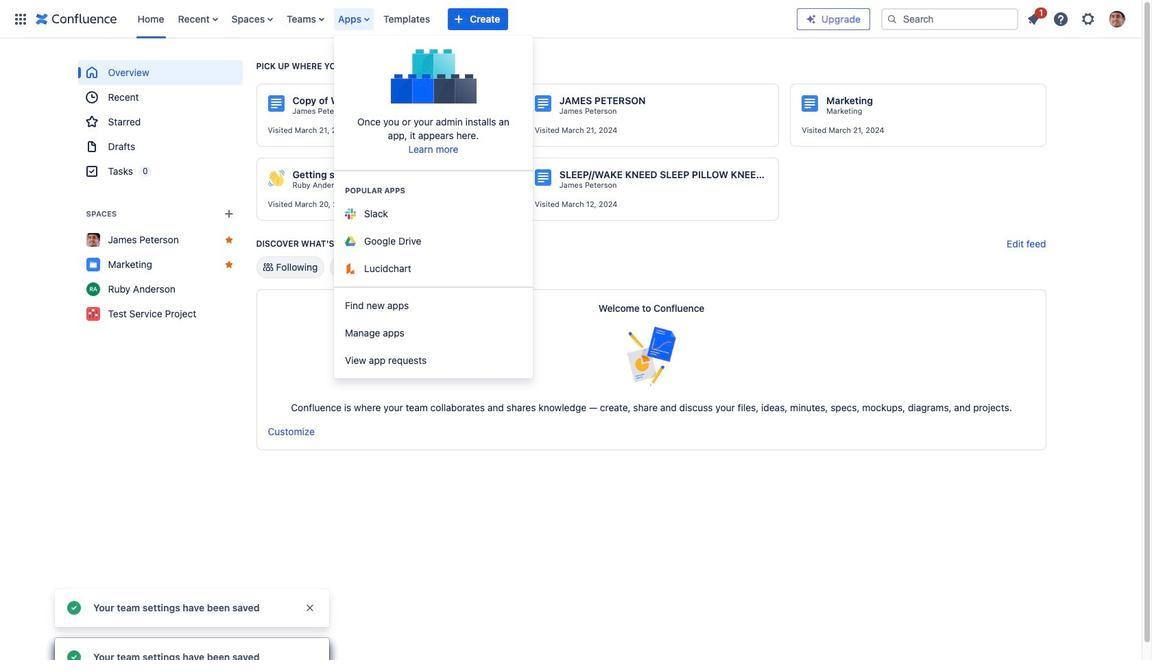 Task type: vqa. For each thing, say whether or not it's contained in the screenshot.
Help Icon
yes



Task type: locate. For each thing, give the bounding box(es) containing it.
success image
[[66, 600, 82, 617], [66, 649, 82, 660]]

slackforatlassianapp logo image
[[345, 208, 356, 219]]

global element
[[8, 0, 797, 38]]

success image
[[66, 649, 82, 660]]

heading
[[334, 185, 533, 196]]

group
[[78, 60, 242, 184], [334, 170, 533, 287], [334, 287, 533, 379]]

0 vertical spatial success image
[[66, 600, 82, 617]]

0 vertical spatial unstar this space image
[[223, 235, 234, 246]]

settings icon image
[[1080, 11, 1097, 27]]

banner
[[0, 0, 1142, 38]]

search image
[[887, 13, 898, 24]]

list
[[131, 0, 797, 38], [1021, 5, 1134, 31]]

2 unstar this space image from the top
[[223, 259, 234, 270]]

confluence image
[[36, 11, 117, 27], [36, 11, 117, 27]]

1 unstar this space image from the top
[[223, 235, 234, 246]]

unstar this space image
[[223, 235, 234, 246], [223, 259, 234, 270]]

1 horizontal spatial list item
[[1021, 5, 1047, 30]]

dismiss image
[[304, 603, 315, 614]]

1 horizontal spatial list
[[1021, 5, 1134, 31]]

:wave: image
[[268, 170, 284, 187], [268, 170, 284, 187]]

appswitcher icon image
[[12, 11, 29, 27]]

list item inside list
[[1021, 5, 1047, 30]]

0 horizontal spatial list
[[131, 0, 797, 38]]

1 vertical spatial unstar this space image
[[223, 259, 234, 270]]

list item
[[334, 0, 375, 38], [1021, 5, 1047, 30]]

None search field
[[881, 8, 1018, 30]]

2 success image from the top
[[66, 649, 82, 660]]

1 vertical spatial success image
[[66, 649, 82, 660]]

notification icon image
[[1025, 11, 1042, 27]]



Task type: describe. For each thing, give the bounding box(es) containing it.
googledriveapp logo image
[[345, 237, 356, 246]]

0 horizontal spatial list item
[[334, 0, 375, 38]]

premium image
[[806, 13, 817, 24]]

Search field
[[881, 8, 1018, 30]]

help icon image
[[1053, 11, 1069, 27]]

your profile and preferences image
[[1109, 11, 1125, 27]]

list for premium icon
[[1021, 5, 1134, 31]]

lucidchartapp logo image
[[345, 263, 356, 274]]

create a space image
[[220, 206, 237, 222]]

1 success image from the top
[[66, 600, 82, 617]]

list for appswitcher icon
[[131, 0, 797, 38]]



